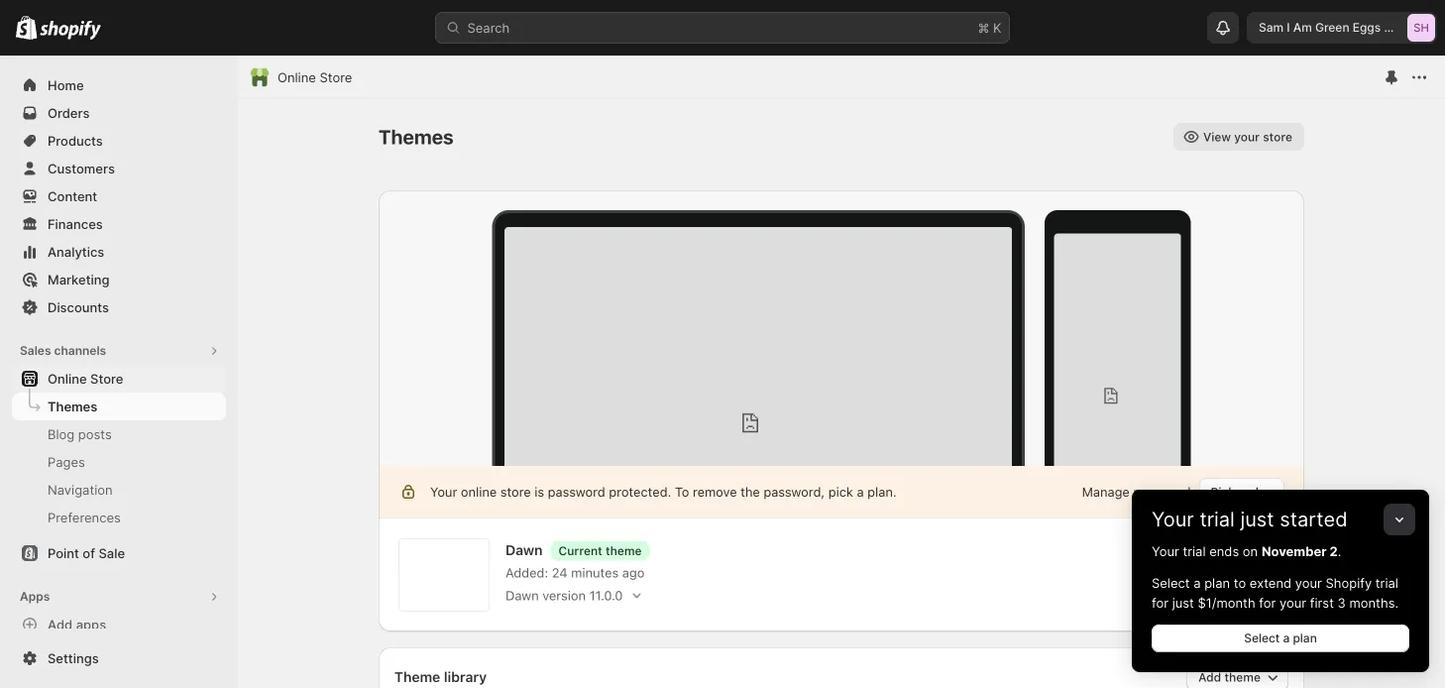Task type: describe. For each thing, give the bounding box(es) containing it.
your trial ends on november 2 .
[[1152, 543, 1342, 559]]

orders
[[48, 105, 90, 120]]

sales
[[20, 344, 51, 358]]

2
[[1330, 543, 1338, 559]]

themes link
[[12, 393, 226, 420]]

eggs
[[1353, 20, 1381, 35]]

customers
[[48, 161, 115, 176]]

home
[[48, 77, 84, 93]]

first
[[1311, 595, 1334, 610]]

finances link
[[12, 210, 226, 238]]

⌘
[[978, 20, 990, 35]]

products
[[48, 133, 103, 148]]

home link
[[12, 71, 226, 99]]

blog
[[48, 426, 75, 442]]

0 vertical spatial your
[[1296, 575, 1323, 590]]

point of sale link
[[12, 539, 226, 567]]

months.
[[1350, 595, 1399, 610]]

a for select a plan to extend your shopify trial for just $1/month for your first 3 months.
[[1194, 575, 1201, 590]]

1 horizontal spatial shopify image
[[40, 20, 101, 40]]

plan for select a plan to extend your shopify trial for just $1/month for your first 3 months.
[[1205, 575, 1231, 590]]

posts
[[78, 426, 112, 442]]

1 vertical spatial online store link
[[12, 365, 226, 393]]

products link
[[12, 127, 226, 155]]

ends
[[1210, 543, 1240, 559]]

to
[[1234, 575, 1246, 590]]

.
[[1338, 543, 1342, 559]]

1 for from the left
[[1152, 595, 1169, 610]]

sale
[[99, 545, 125, 561]]

select a plan
[[1245, 631, 1318, 645]]

1 vertical spatial your
[[1280, 595, 1307, 610]]

select for select a plan
[[1245, 631, 1280, 645]]

just inside dropdown button
[[1241, 507, 1275, 531]]

settings link
[[12, 644, 226, 672]]

customers link
[[12, 155, 226, 182]]

trial for ends
[[1183, 543, 1206, 559]]

finances
[[48, 216, 103, 232]]

0 vertical spatial online store link
[[278, 67, 352, 87]]

⌘ k
[[978, 20, 1002, 35]]

3
[[1338, 595, 1346, 610]]

blog posts
[[48, 426, 112, 442]]

just inside select a plan to extend your shopify trial for just $1/month for your first 3 months.
[[1173, 595, 1195, 610]]

green
[[1316, 20, 1350, 35]]

sam
[[1259, 20, 1284, 35]]

apps button
[[12, 583, 226, 611]]

on
[[1243, 543, 1258, 559]]

0 horizontal spatial shopify image
[[16, 15, 37, 39]]

your trial just started element
[[1132, 541, 1430, 672]]

trial for just
[[1200, 507, 1235, 531]]

apps
[[76, 617, 106, 632]]

trial inside select a plan to extend your shopify trial for just $1/month for your first 3 months.
[[1376, 575, 1399, 590]]

content
[[48, 188, 97, 204]]

add apps
[[48, 617, 106, 632]]

plan for select a plan
[[1293, 631, 1318, 645]]

0 vertical spatial online store
[[278, 69, 352, 85]]

and
[[1385, 20, 1406, 35]]

analytics link
[[12, 238, 226, 266]]

themes
[[48, 399, 97, 414]]

k
[[994, 20, 1002, 35]]

$1/month
[[1198, 595, 1256, 610]]



Task type: vqa. For each thing, say whether or not it's contained in the screenshot.
.
yes



Task type: locate. For each thing, give the bounding box(es) containing it.
discounts link
[[12, 293, 226, 321]]

started
[[1280, 507, 1348, 531]]

store
[[320, 69, 352, 85], [90, 371, 123, 386]]

select a plan to extend your shopify trial for just $1/month for your first 3 months.
[[1152, 575, 1399, 610]]

store down sales channels button
[[90, 371, 123, 386]]

trial
[[1200, 507, 1235, 531], [1183, 543, 1206, 559], [1376, 575, 1399, 590]]

0 horizontal spatial select
[[1152, 575, 1190, 590]]

i
[[1287, 20, 1291, 35]]

1 vertical spatial select
[[1245, 631, 1280, 645]]

plan up $1/month
[[1205, 575, 1231, 590]]

online right online store icon
[[278, 69, 316, 85]]

1 horizontal spatial online store
[[278, 69, 352, 85]]

your left "ends"
[[1152, 543, 1180, 559]]

discounts
[[48, 299, 109, 315]]

search
[[467, 20, 510, 35]]

your
[[1152, 507, 1195, 531], [1152, 543, 1180, 559]]

store right online store icon
[[320, 69, 352, 85]]

for
[[1152, 595, 1169, 610], [1260, 595, 1276, 610]]

pages
[[48, 454, 85, 469]]

channels
[[54, 344, 106, 358]]

sales channels button
[[12, 337, 226, 365]]

your for your trial ends on november 2 .
[[1152, 543, 1180, 559]]

your trial just started button
[[1132, 490, 1430, 531]]

trial up months.
[[1376, 575, 1399, 590]]

for left $1/month
[[1152, 595, 1169, 610]]

0 vertical spatial online
[[278, 69, 316, 85]]

sam i am green eggs and ham image
[[1408, 14, 1436, 42]]

0 horizontal spatial online store
[[48, 371, 123, 386]]

1 vertical spatial plan
[[1293, 631, 1318, 645]]

online
[[278, 69, 316, 85], [48, 371, 87, 386]]

select inside select a plan to extend your shopify trial for just $1/month for your first 3 months.
[[1152, 575, 1190, 590]]

marketing link
[[12, 266, 226, 293]]

preferences link
[[12, 504, 226, 531]]

select
[[1152, 575, 1190, 590], [1245, 631, 1280, 645]]

select down select a plan to extend your shopify trial for just $1/month for your first 3 months.
[[1245, 631, 1280, 645]]

just
[[1241, 507, 1275, 531], [1173, 595, 1195, 610]]

online store down channels
[[48, 371, 123, 386]]

select a plan link
[[1152, 625, 1410, 652]]

1 horizontal spatial for
[[1260, 595, 1276, 610]]

0 horizontal spatial plan
[[1205, 575, 1231, 590]]

online store link right online store icon
[[278, 67, 352, 87]]

online store image
[[250, 67, 270, 87]]

your
[[1296, 575, 1323, 590], [1280, 595, 1307, 610]]

0 vertical spatial store
[[320, 69, 352, 85]]

0 vertical spatial select
[[1152, 575, 1190, 590]]

content link
[[12, 182, 226, 210]]

your up your trial ends on november 2 .
[[1152, 507, 1195, 531]]

preferences
[[48, 510, 121, 525]]

online store
[[278, 69, 352, 85], [48, 371, 123, 386]]

select left "to"
[[1152, 575, 1190, 590]]

online store link down channels
[[12, 365, 226, 393]]

online down sales channels
[[48, 371, 87, 386]]

for down "extend"
[[1260, 595, 1276, 610]]

0 vertical spatial just
[[1241, 507, 1275, 531]]

sales channels
[[20, 344, 106, 358]]

1 vertical spatial a
[[1283, 631, 1290, 645]]

0 vertical spatial a
[[1194, 575, 1201, 590]]

1 vertical spatial just
[[1173, 595, 1195, 610]]

just up on
[[1241, 507, 1275, 531]]

0 horizontal spatial a
[[1194, 575, 1201, 590]]

shopify image
[[16, 15, 37, 39], [40, 20, 101, 40]]

1 vertical spatial trial
[[1183, 543, 1206, 559]]

2 your from the top
[[1152, 543, 1180, 559]]

0 vertical spatial trial
[[1200, 507, 1235, 531]]

your inside dropdown button
[[1152, 507, 1195, 531]]

point
[[48, 545, 79, 561]]

1 vertical spatial your
[[1152, 543, 1180, 559]]

marketing
[[48, 272, 110, 287]]

ham
[[1409, 20, 1435, 35]]

sam i am green eggs and ham
[[1259, 20, 1435, 35]]

1 horizontal spatial just
[[1241, 507, 1275, 531]]

0 horizontal spatial online
[[48, 371, 87, 386]]

blog posts link
[[12, 420, 226, 448]]

select for select a plan to extend your shopify trial for just $1/month for your first 3 months.
[[1152, 575, 1190, 590]]

your trial just started
[[1152, 507, 1348, 531]]

shopify
[[1326, 575, 1372, 590]]

am
[[1294, 20, 1313, 35]]

a
[[1194, 575, 1201, 590], [1283, 631, 1290, 645]]

1 horizontal spatial online
[[278, 69, 316, 85]]

analytics
[[48, 244, 104, 259]]

of
[[83, 545, 95, 561]]

0 horizontal spatial online store link
[[12, 365, 226, 393]]

a up $1/month
[[1194, 575, 1201, 590]]

a for select a plan
[[1283, 631, 1290, 645]]

your up first
[[1296, 575, 1323, 590]]

0 horizontal spatial for
[[1152, 595, 1169, 610]]

0 horizontal spatial store
[[90, 371, 123, 386]]

point of sale button
[[0, 539, 238, 567]]

1 horizontal spatial select
[[1245, 631, 1280, 645]]

your for your trial just started
[[1152, 507, 1195, 531]]

plan
[[1205, 575, 1231, 590], [1293, 631, 1318, 645]]

a down select a plan to extend your shopify trial for just $1/month for your first 3 months.
[[1283, 631, 1290, 645]]

point of sale
[[48, 545, 125, 561]]

extend
[[1250, 575, 1292, 590]]

navigation
[[48, 482, 113, 497]]

2 vertical spatial trial
[[1376, 575, 1399, 590]]

november
[[1262, 543, 1327, 559]]

0 vertical spatial your
[[1152, 507, 1195, 531]]

your left first
[[1280, 595, 1307, 610]]

navigation link
[[12, 476, 226, 504]]

0 horizontal spatial just
[[1173, 595, 1195, 610]]

orders link
[[12, 99, 226, 127]]

1 horizontal spatial online store link
[[278, 67, 352, 87]]

1 horizontal spatial a
[[1283, 631, 1290, 645]]

settings
[[48, 650, 99, 666]]

just left $1/month
[[1173, 595, 1195, 610]]

pages link
[[12, 448, 226, 476]]

trial inside dropdown button
[[1200, 507, 1235, 531]]

trial up "ends"
[[1200, 507, 1235, 531]]

1 your from the top
[[1152, 507, 1195, 531]]

plan down first
[[1293, 631, 1318, 645]]

1 vertical spatial store
[[90, 371, 123, 386]]

1 vertical spatial online
[[48, 371, 87, 386]]

plan inside select a plan to extend your shopify trial for just $1/month for your first 3 months.
[[1205, 575, 1231, 590]]

add apps button
[[12, 611, 226, 639]]

2 for from the left
[[1260, 595, 1276, 610]]

trial left "ends"
[[1183, 543, 1206, 559]]

a inside select a plan to extend your shopify trial for just $1/month for your first 3 months.
[[1194, 575, 1201, 590]]

1 vertical spatial online store
[[48, 371, 123, 386]]

1 horizontal spatial plan
[[1293, 631, 1318, 645]]

0 vertical spatial plan
[[1205, 575, 1231, 590]]

online store link
[[278, 67, 352, 87], [12, 365, 226, 393]]

apps
[[20, 589, 50, 604]]

add
[[48, 617, 73, 632]]

1 horizontal spatial store
[[320, 69, 352, 85]]

online store right online store icon
[[278, 69, 352, 85]]



